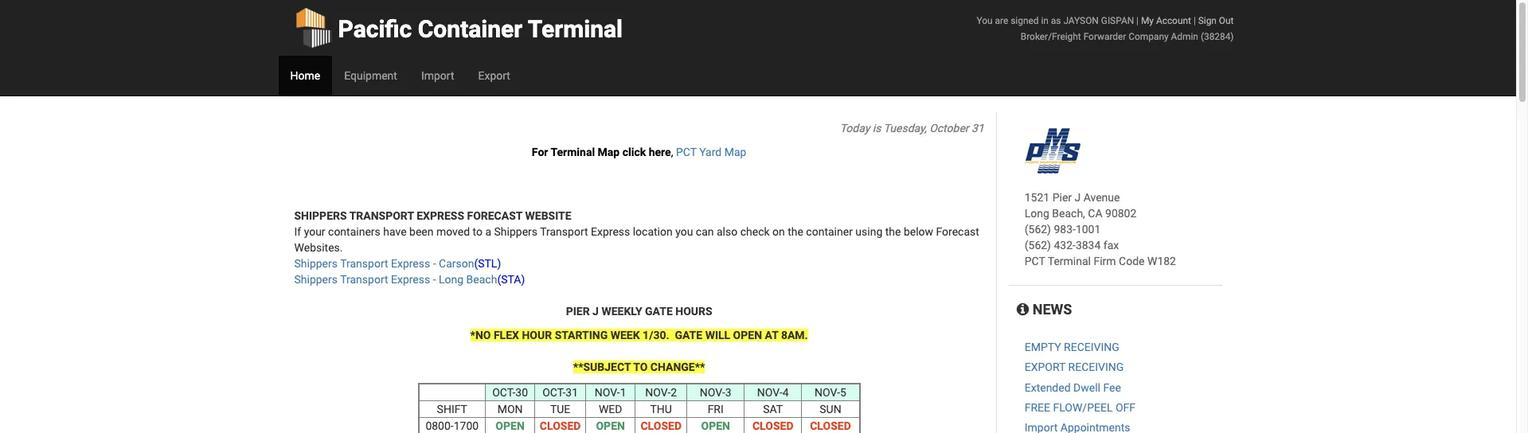 Task type: locate. For each thing, give the bounding box(es) containing it.
0 horizontal spatial the
[[788, 225, 803, 238]]

nov- for 4
[[757, 386, 783, 399]]

to
[[633, 361, 648, 373]]

pct right ,
[[676, 146, 697, 158]]

0 horizontal spatial j
[[593, 305, 599, 318]]

today
[[840, 122, 870, 135]]

3834
[[1076, 239, 1101, 252]]

transport down shippers transport express - carson link
[[340, 273, 388, 286]]

3
[[725, 386, 732, 399]]

1 vertical spatial -
[[433, 273, 436, 286]]

oct-
[[492, 386, 515, 399], [542, 386, 566, 399]]

1 oct- from the left
[[492, 386, 515, 399]]

(sta)
[[497, 273, 525, 286]]

nov-2
[[645, 386, 677, 399]]

broker/freight
[[1021, 31, 1081, 42]]

pacific
[[338, 15, 412, 43]]

1 horizontal spatial gate
[[675, 329, 703, 342]]

0 vertical spatial 31
[[972, 122, 984, 135]]

pier j weekly gate hours
[[566, 305, 712, 318]]

1 | from the left
[[1136, 15, 1139, 26]]

31
[[972, 122, 984, 135], [566, 386, 578, 399]]

1 nov- from the left
[[595, 386, 620, 399]]

983-
[[1054, 223, 1076, 236]]

beach,
[[1052, 207, 1085, 220]]

| left sign
[[1194, 15, 1196, 26]]

1 the from the left
[[788, 225, 803, 238]]

0 vertical spatial gate
[[645, 305, 673, 318]]

nov- up sun
[[815, 386, 840, 399]]

1 horizontal spatial j
[[1075, 191, 1081, 204]]

j
[[1075, 191, 1081, 204], [593, 305, 599, 318]]

0 horizontal spatial pct
[[676, 146, 697, 158]]

my
[[1141, 15, 1154, 26]]

code
[[1119, 255, 1145, 268]]

31 right october
[[972, 122, 984, 135]]

- left carson
[[433, 257, 436, 270]]

0 vertical spatial receiving
[[1064, 341, 1120, 353]]

closed down sun
[[810, 420, 851, 432]]

5 nov- from the left
[[815, 386, 840, 399]]

map left click
[[598, 146, 620, 158]]

map right yard
[[724, 146, 746, 158]]

closed down sat
[[752, 420, 794, 432]]

you
[[977, 15, 993, 26]]

map
[[598, 146, 620, 158], [724, 146, 746, 158]]

1 vertical spatial j
[[593, 305, 599, 318]]

1 horizontal spatial long
[[1025, 207, 1049, 220]]

1 vertical spatial receiving
[[1068, 361, 1124, 374]]

change**
[[650, 361, 705, 373]]

pct inside 1521 pier j avenue long beach, ca 90802 (562) 983-1001 (562) 432-3834 fax pct terminal firm code w182
[[1025, 255, 1045, 268]]

closed down 'thu'
[[641, 420, 682, 432]]

website
[[525, 209, 571, 222]]

0 vertical spatial -
[[433, 257, 436, 270]]

extended dwell fee link
[[1025, 381, 1121, 394]]

4 nov- from the left
[[757, 386, 783, 399]]

oct- up mon
[[492, 386, 515, 399]]

signed
[[1011, 15, 1039, 26]]

have
[[383, 225, 407, 238]]

0 horizontal spatial map
[[598, 146, 620, 158]]

transport
[[540, 225, 588, 238], [340, 257, 388, 270], [340, 273, 388, 286]]

1 map from the left
[[598, 146, 620, 158]]

0 vertical spatial (562)
[[1025, 223, 1051, 236]]

0 horizontal spatial oct-
[[492, 386, 515, 399]]

432-
[[1054, 239, 1076, 252]]

pct up info circle image
[[1025, 255, 1045, 268]]

fee
[[1103, 381, 1121, 394]]

1 vertical spatial (562)
[[1025, 239, 1051, 252]]

here
[[649, 146, 671, 158]]

the right using
[[885, 225, 901, 238]]

90802
[[1105, 207, 1137, 220]]

admin
[[1171, 31, 1198, 42]]

1 vertical spatial 31
[[566, 386, 578, 399]]

1 horizontal spatial |
[[1194, 15, 1196, 26]]

home button
[[278, 56, 332, 96]]

nov- up sat
[[757, 386, 783, 399]]

company
[[1129, 31, 1169, 42]]

0 vertical spatial j
[[1075, 191, 1081, 204]]

1
[[620, 386, 626, 399]]

2 nov- from the left
[[645, 386, 671, 399]]

31 up tue
[[566, 386, 578, 399]]

the
[[788, 225, 803, 238], [885, 225, 901, 238]]

are
[[995, 15, 1008, 26]]

1 horizontal spatial the
[[885, 225, 901, 238]]

transport down containers
[[340, 257, 388, 270]]

| left 'my'
[[1136, 15, 1139, 26]]

1 vertical spatial pct
[[1025, 255, 1045, 268]]

out
[[1219, 15, 1234, 26]]

receiving up dwell
[[1068, 361, 1124, 374]]

1 vertical spatial shippers
[[294, 257, 338, 270]]

gate up the '*no flex hour starting week 1/30.  gate will open at 8am.'
[[645, 305, 673, 318]]

0 horizontal spatial 31
[[566, 386, 578, 399]]

*no
[[470, 329, 491, 342]]

1 - from the top
[[433, 257, 436, 270]]

oct- for 31
[[542, 386, 566, 399]]

- left beach
[[433, 273, 436, 286]]

2 oct- from the left
[[542, 386, 566, 399]]

import button
[[409, 56, 466, 96]]

click
[[623, 146, 646, 158]]

using
[[856, 225, 883, 238]]

long down carson
[[439, 273, 464, 286]]

4 closed from the left
[[810, 420, 851, 432]]

on
[[772, 225, 785, 238]]

0800-
[[426, 420, 454, 432]]

free
[[1025, 401, 1050, 414]]

tuesday,
[[884, 122, 927, 135]]

receiving up export receiving link
[[1064, 341, 1120, 353]]

1 vertical spatial express
[[391, 257, 430, 270]]

j inside 1521 pier j avenue long beach, ca 90802 (562) 983-1001 (562) 432-3834 fax pct terminal firm code w182
[[1075, 191, 1081, 204]]

nov- up the wed at the left of the page
[[595, 386, 620, 399]]

express up 'shippers transport express - long beach' "link"
[[391, 257, 430, 270]]

october
[[929, 122, 969, 135]]

express down shippers transport express - carson link
[[391, 273, 430, 286]]

4
[[783, 386, 789, 399]]

5
[[840, 386, 846, 399]]

beach
[[466, 273, 497, 286]]

jayson
[[1063, 15, 1099, 26]]

1 vertical spatial long
[[439, 273, 464, 286]]

long down 1521 at the right of page
[[1025, 207, 1049, 220]]

oct- up tue
[[542, 386, 566, 399]]

transport down website
[[540, 225, 588, 238]]

shippers
[[494, 225, 538, 238], [294, 257, 338, 270], [294, 273, 338, 286]]

0 horizontal spatial gate
[[645, 305, 673, 318]]

nov- up 'thu'
[[645, 386, 671, 399]]

1 vertical spatial gate
[[675, 329, 703, 342]]

1 horizontal spatial pct
[[1025, 255, 1045, 268]]

gate down hours
[[675, 329, 703, 342]]

(562)
[[1025, 223, 1051, 236], [1025, 239, 1051, 252]]

2 | from the left
[[1194, 15, 1196, 26]]

1 vertical spatial transport
[[340, 257, 388, 270]]

shippers transport express - long beach link
[[294, 273, 497, 286]]

extended
[[1025, 381, 1071, 394]]

0 vertical spatial pct
[[676, 146, 697, 158]]

1 horizontal spatial map
[[724, 146, 746, 158]]

3 nov- from the left
[[700, 386, 725, 399]]

open
[[733, 329, 762, 342], [496, 420, 525, 432], [596, 420, 625, 432], [701, 420, 730, 432]]

container
[[806, 225, 853, 238]]

(562) left 432-
[[1025, 239, 1051, 252]]

long inside 1521 pier j avenue long beach, ca 90802 (562) 983-1001 (562) 432-3834 fax pct terminal firm code w182
[[1025, 207, 1049, 220]]

2 map from the left
[[724, 146, 746, 158]]

0 horizontal spatial long
[[439, 273, 464, 286]]

dwell
[[1074, 381, 1101, 394]]

express
[[591, 225, 630, 238], [391, 257, 430, 270], [391, 273, 430, 286]]

1 horizontal spatial oct-
[[542, 386, 566, 399]]

0 horizontal spatial |
[[1136, 15, 1139, 26]]

the right on
[[788, 225, 803, 238]]

open down fri
[[701, 420, 730, 432]]

1 vertical spatial terminal
[[551, 146, 595, 158]]

receiving
[[1064, 341, 1120, 353], [1068, 361, 1124, 374]]

news
[[1029, 301, 1072, 318]]

nov- up fri
[[700, 386, 725, 399]]

moved
[[436, 225, 470, 238]]

open down the wed at the left of the page
[[596, 420, 625, 432]]

carson
[[439, 257, 474, 270]]

(562) left 983-
[[1025, 223, 1051, 236]]

terminal inside 1521 pier j avenue long beach, ca 90802 (562) 983-1001 (562) 432-3834 fax pct terminal firm code w182
[[1048, 255, 1091, 268]]

closed
[[540, 420, 581, 432], [641, 420, 682, 432], [752, 420, 794, 432], [810, 420, 851, 432]]

oct-31
[[542, 386, 578, 399]]

location
[[633, 225, 673, 238]]

express left the location
[[591, 225, 630, 238]]

2 vertical spatial shippers
[[294, 273, 338, 286]]

0 vertical spatial express
[[591, 225, 630, 238]]

avenue
[[1084, 191, 1120, 204]]

8am.
[[781, 329, 808, 342]]

closed down tue
[[540, 420, 581, 432]]

weekly
[[602, 305, 642, 318]]

0 vertical spatial long
[[1025, 207, 1049, 220]]

been
[[409, 225, 434, 238]]

open left at
[[733, 329, 762, 342]]

info circle image
[[1017, 303, 1029, 317]]

2 vertical spatial terminal
[[1048, 255, 1091, 268]]



Task type: vqa. For each thing, say whether or not it's contained in the screenshot.
second changes from the bottom
no



Task type: describe. For each thing, give the bounding box(es) containing it.
pier
[[1052, 191, 1072, 204]]

ca
[[1088, 207, 1103, 220]]

hour
[[522, 329, 552, 342]]

1 closed from the left
[[540, 420, 581, 432]]

thu
[[650, 403, 672, 416]]

shippers
[[294, 209, 347, 222]]

nov- for 2
[[645, 386, 671, 399]]

1521
[[1025, 191, 1050, 204]]

flow/peel
[[1053, 401, 1113, 414]]

**subject to change**
[[573, 361, 705, 373]]

(stl)
[[474, 257, 501, 270]]

1521 pier j avenue long beach, ca 90802 (562) 983-1001 (562) 432-3834 fax pct terminal firm code w182
[[1025, 191, 1176, 268]]

nov- for 1
[[595, 386, 620, 399]]

2 vertical spatial express
[[391, 273, 430, 286]]

3 closed from the left
[[752, 420, 794, 432]]

2 the from the left
[[885, 225, 901, 238]]

your
[[304, 225, 325, 238]]

transport
[[349, 209, 414, 222]]

is
[[873, 122, 881, 135]]

export receiving link
[[1025, 361, 1124, 374]]

to
[[473, 225, 483, 238]]

2
[[671, 386, 677, 399]]

nov-3
[[700, 386, 732, 399]]

you are signed in as jayson gispan | my account | sign out broker/freight forwarder company admin (38284)
[[977, 15, 1234, 42]]

account
[[1156, 15, 1191, 26]]

for terminal map click here , pct yard map
[[532, 146, 746, 158]]

express
[[417, 209, 464, 222]]

nov-4
[[757, 386, 789, 399]]

tue
[[550, 403, 570, 416]]

0 vertical spatial transport
[[540, 225, 588, 238]]

pacific container terminal link
[[294, 0, 623, 56]]

long inside shippers transport express forecast website if your containers have been moved to a shippers transport express location you can also check on the container using the below forecast websites. shippers transport express - carson (stl) shippers transport express - long beach (sta)
[[439, 273, 464, 286]]

2 - from the top
[[433, 273, 436, 286]]

my account link
[[1141, 15, 1191, 26]]

0 vertical spatial shippers
[[494, 225, 538, 238]]

import
[[421, 69, 454, 82]]

will
[[705, 329, 730, 342]]

sign
[[1198, 15, 1217, 26]]

nov-1
[[595, 386, 626, 399]]

export
[[1025, 361, 1066, 374]]

flex
[[494, 329, 519, 342]]

fax
[[1104, 239, 1119, 252]]

hours
[[675, 305, 712, 318]]

empty receiving link
[[1025, 341, 1120, 353]]

**subject
[[573, 361, 631, 373]]

1700
[[454, 420, 479, 432]]

0 vertical spatial terminal
[[528, 15, 623, 43]]

pier
[[566, 305, 590, 318]]

forecast
[[467, 209, 522, 222]]

forwarder
[[1084, 31, 1126, 42]]

,
[[671, 146, 673, 158]]

pacific container terminal image
[[1025, 128, 1080, 174]]

pct yard map link
[[676, 146, 746, 158]]

sign out link
[[1198, 15, 1234, 26]]

free flow/peel off link
[[1025, 401, 1136, 414]]

forecast
[[936, 225, 979, 238]]

1001
[[1076, 223, 1101, 236]]

below
[[904, 225, 933, 238]]

if
[[294, 225, 301, 238]]

*no flex hour starting week 1/30.  gate will open at 8am.
[[470, 329, 808, 342]]

can
[[696, 225, 714, 238]]

check
[[740, 225, 770, 238]]

empty
[[1025, 341, 1061, 353]]

(38284)
[[1201, 31, 1234, 42]]

oct-30
[[492, 386, 528, 399]]

2 closed from the left
[[641, 420, 682, 432]]

for
[[532, 146, 548, 158]]

a
[[485, 225, 491, 238]]

websites.
[[294, 241, 343, 254]]

nov- for 5
[[815, 386, 840, 399]]

pacific container terminal
[[338, 15, 623, 43]]

mon
[[497, 403, 523, 416]]

fri
[[708, 403, 724, 416]]

1 (562) from the top
[[1025, 223, 1051, 236]]

1 horizontal spatial 31
[[972, 122, 984, 135]]

off
[[1116, 401, 1136, 414]]

nov-5
[[815, 386, 846, 399]]

oct- for 30
[[492, 386, 515, 399]]

equipment
[[344, 69, 397, 82]]

shippers transport express forecast website if your containers have been moved to a shippers transport express location you can also check on the container using the below forecast websites. shippers transport express - carson (stl) shippers transport express - long beach (sta)
[[294, 209, 979, 286]]

sat
[[763, 403, 783, 416]]

2 vertical spatial transport
[[340, 273, 388, 286]]

open down mon
[[496, 420, 525, 432]]

nov- for 3
[[700, 386, 725, 399]]

export
[[478, 69, 510, 82]]

firm
[[1094, 255, 1116, 268]]

export button
[[466, 56, 522, 96]]

w182
[[1147, 255, 1176, 268]]

sun
[[820, 403, 841, 416]]

gispan
[[1101, 15, 1134, 26]]

equipment button
[[332, 56, 409, 96]]

empty receiving export receiving extended dwell fee free flow/peel off
[[1025, 341, 1136, 414]]

as
[[1051, 15, 1061, 26]]

shippers transport express - carson link
[[294, 257, 474, 270]]

2 (562) from the top
[[1025, 239, 1051, 252]]



